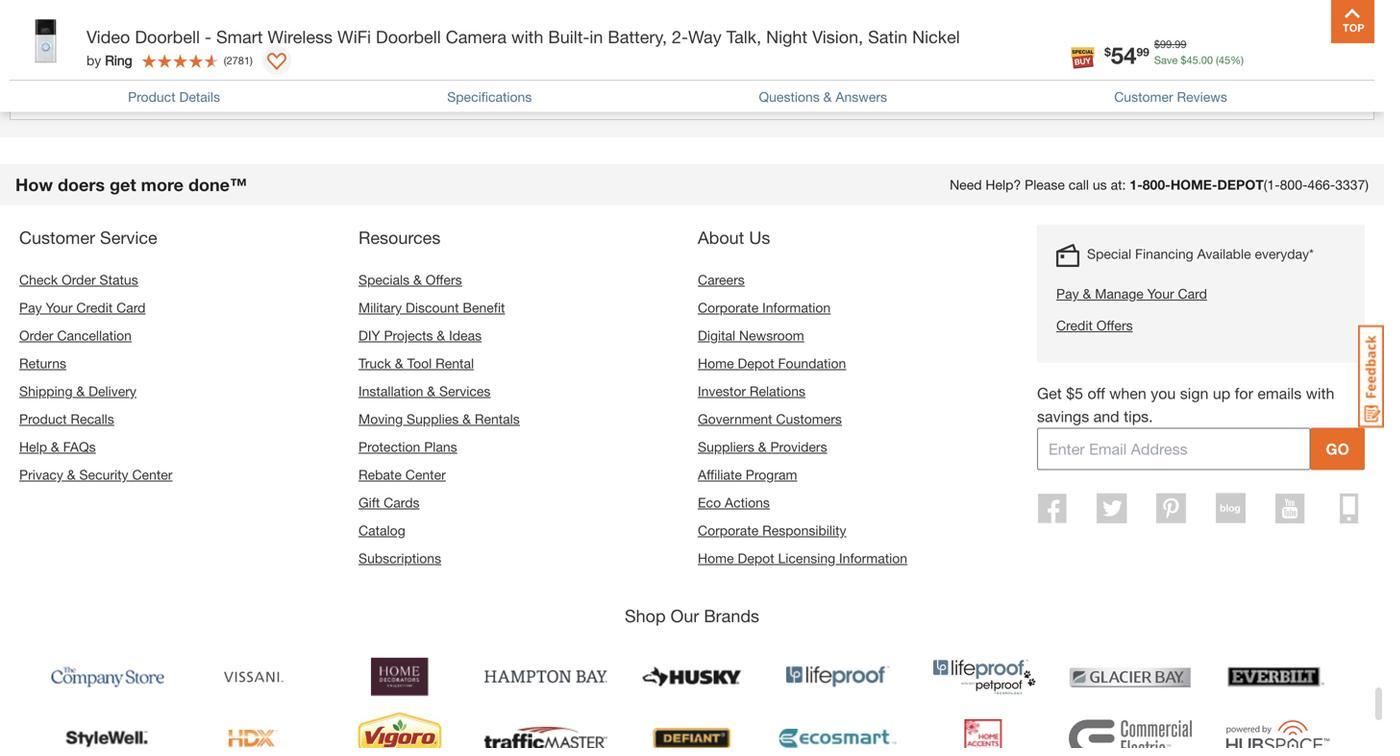 Task type: vqa. For each thing, say whether or not it's contained in the screenshot.
800-
yes



Task type: describe. For each thing, give the bounding box(es) containing it.
responsibility
[[762, 523, 846, 539]]

financing
[[1135, 246, 1194, 262]]

$5
[[1066, 384, 1083, 403]]

& for help & faqs
[[51, 439, 59, 455]]

hdx image
[[192, 712, 315, 749]]

get
[[1037, 384, 1062, 403]]

99 inside $ 54 99
[[1137, 45, 1150, 59]]

credit offers
[[1056, 318, 1133, 333]]

product recalls
[[19, 411, 114, 427]]

returns
[[19, 356, 66, 371]]

reviews
[[1177, 89, 1227, 105]]

digital newsroom link
[[698, 328, 804, 344]]

shipping & delivery
[[19, 383, 136, 399]]

2 center from the left
[[405, 467, 446, 483]]

1 horizontal spatial order
[[62, 272, 96, 288]]

stylewell image
[[46, 712, 169, 749]]

for
[[1235, 384, 1253, 403]]

pay your credit card link
[[19, 300, 146, 316]]

wifi
[[337, 26, 371, 47]]

vissani image
[[192, 651, 315, 705]]

at:
[[1111, 177, 1126, 193]]

0 horizontal spatial credit
[[76, 300, 113, 316]]

corporate for corporate information
[[698, 300, 759, 316]]

54
[[1111, 41, 1137, 69]]

$ for 54
[[1105, 45, 1111, 59]]

satin
[[868, 26, 908, 47]]

home depot blog image
[[1216, 494, 1246, 524]]

check order status link
[[19, 272, 138, 288]]

customer for customer reviews
[[1114, 89, 1173, 105]]

relations
[[750, 383, 806, 399]]

protection
[[359, 439, 420, 455]]

nickel
[[912, 26, 960, 47]]

1 doorbell from the left
[[135, 26, 200, 47]]

wireless
[[268, 26, 333, 47]]

home for home depot foundation
[[698, 356, 734, 371]]

military discount benefit
[[359, 300, 505, 316]]

& for truck & tool rental
[[395, 356, 403, 371]]

services
[[439, 383, 491, 399]]

0 horizontal spatial your
[[46, 300, 73, 316]]

$ 54 99
[[1105, 41, 1150, 69]]

pay & manage your card link
[[1056, 284, 1314, 304]]

catalog link
[[359, 523, 405, 539]]

check order status
[[19, 272, 138, 288]]

& for installation & services
[[427, 383, 436, 399]]

truck & tool rental
[[359, 356, 474, 371]]

how
[[15, 174, 53, 195]]

customers
[[776, 411, 842, 427]]

moving
[[359, 411, 403, 427]]

by
[[87, 52, 101, 68]]

1 800- from the left
[[1143, 177, 1171, 193]]

cancellation
[[57, 328, 132, 344]]

about us
[[698, 227, 770, 248]]

plans
[[424, 439, 457, 455]]

talk,
[[726, 26, 761, 47]]

installation & services
[[359, 383, 491, 399]]

commercial electric image
[[1069, 712, 1192, 749]]

help & faqs link
[[19, 439, 96, 455]]

product for product details
[[128, 89, 176, 105]]

rentals
[[475, 411, 520, 427]]

home-
[[1171, 177, 1218, 193]]

investor
[[698, 383, 746, 399]]

the company store image
[[46, 651, 169, 705]]

credit offers link
[[1056, 316, 1314, 336]]

1 center from the left
[[132, 467, 173, 483]]

1 vertical spatial offers
[[1097, 318, 1133, 333]]

ring
[[105, 52, 132, 68]]

1 vertical spatial information
[[839, 551, 908, 567]]

1 horizontal spatial your
[[1147, 286, 1174, 302]]

protection plans
[[359, 439, 457, 455]]

defiant image
[[631, 712, 754, 749]]

military
[[359, 300, 402, 316]]

hubspace smart home image
[[1215, 712, 1338, 749]]

details
[[179, 89, 220, 105]]

2781
[[226, 54, 250, 67]]

0 horizontal spatial information
[[762, 300, 831, 316]]

program
[[746, 467, 797, 483]]

how doers get more done™
[[15, 174, 247, 195]]

pay for pay your credit card
[[19, 300, 42, 316]]

2 ( from the left
[[224, 54, 226, 67]]

help?
[[986, 177, 1021, 193]]

government customers link
[[698, 411, 842, 427]]

home depot licensing information
[[698, 551, 908, 567]]

corporate responsibility
[[698, 523, 846, 539]]

Enter Email Address text field
[[1037, 428, 1311, 470]]

everbilt image
[[1215, 651, 1338, 705]]

$ for 99
[[1154, 38, 1160, 50]]

get $5 off when you sign up for emails with savings and tips.
[[1037, 384, 1335, 426]]

& for pay & manage your card
[[1083, 286, 1091, 302]]

( 2781 )
[[224, 54, 253, 67]]

with inside get $5 off when you sign up for emails with savings and tips.
[[1306, 384, 1335, 403]]

0 horizontal spatial .
[[1172, 38, 1175, 50]]

catalog
[[359, 523, 405, 539]]

gift cards link
[[359, 495, 420, 511]]

providers
[[770, 439, 827, 455]]

about
[[698, 227, 744, 248]]

2-
[[672, 26, 688, 47]]

& for suppliers & providers
[[758, 439, 767, 455]]

benefit
[[463, 300, 505, 316]]

call
[[1069, 177, 1089, 193]]

0 horizontal spatial card
[[116, 300, 146, 316]]

display image
[[267, 53, 286, 72]]

depot for foundation
[[738, 356, 774, 371]]

when
[[1110, 384, 1147, 403]]

suppliers & providers link
[[698, 439, 827, 455]]

product image image
[[14, 10, 77, 72]]

diy projects & ideas link
[[359, 328, 482, 344]]

order cancellation link
[[19, 328, 132, 344]]

eco
[[698, 495, 721, 511]]

video
[[87, 26, 130, 47]]

protection plans link
[[359, 439, 457, 455]]

shop our brands
[[625, 606, 759, 627]]

you
[[1151, 384, 1176, 403]]

digital newsroom
[[698, 328, 804, 344]]

0 horizontal spatial order
[[19, 328, 53, 344]]

way
[[688, 26, 722, 47]]

pay for pay & manage your card
[[1056, 286, 1079, 302]]

affiliate program link
[[698, 467, 797, 483]]

status
[[100, 272, 138, 288]]

resources
[[359, 227, 441, 248]]



Task type: locate. For each thing, give the bounding box(es) containing it.
center
[[132, 467, 173, 483], [405, 467, 446, 483]]

& down faqs
[[67, 467, 76, 483]]

home depot on twitter image
[[1097, 494, 1127, 524]]

service
[[100, 227, 157, 248]]

diy
[[359, 328, 380, 344]]

affiliate program
[[698, 467, 797, 483]]

corporate down 'careers' on the right top of the page
[[698, 300, 759, 316]]

specifications button
[[447, 87, 532, 107], [447, 87, 532, 107]]

shop
[[625, 606, 666, 627]]

2 corporate from the top
[[698, 523, 759, 539]]

delivery
[[89, 383, 136, 399]]

lifeproof flooring image
[[777, 651, 900, 705]]

0 horizontal spatial doorbell
[[135, 26, 200, 47]]

corporate for corporate responsibility
[[698, 523, 759, 539]]

home down eco
[[698, 551, 734, 567]]

0 vertical spatial with
[[511, 26, 543, 47]]

by ring
[[87, 52, 132, 68]]

glacier bay image
[[1069, 651, 1192, 705]]

home down digital
[[698, 356, 734, 371]]

2 800- from the left
[[1280, 177, 1308, 193]]

( inside $ 99 . 99 save $ 45 . 00 ( 45 %)
[[1216, 54, 1219, 66]]

& for questions & answers
[[824, 89, 832, 105]]

lifeproof with petproof technology carpet image
[[923, 651, 1046, 705]]

credit down pay & manage your card
[[1056, 318, 1093, 333]]

1 ( from the left
[[1216, 54, 1219, 66]]

0 horizontal spatial pay
[[19, 300, 42, 316]]

1 corporate from the top
[[698, 300, 759, 316]]

0 vertical spatial .
[[1172, 38, 1175, 50]]

product for product recalls
[[19, 411, 67, 427]]

& for specials & offers
[[413, 272, 422, 288]]

your up order cancellation link
[[46, 300, 73, 316]]

1 horizontal spatial product
[[128, 89, 176, 105]]

installation
[[359, 383, 423, 399]]

rebate center
[[359, 467, 446, 483]]

licensing
[[778, 551, 836, 567]]

night
[[766, 26, 808, 47]]

1 horizontal spatial offers
[[1097, 318, 1133, 333]]

2 home from the top
[[698, 551, 734, 567]]

offers up 'discount'
[[426, 272, 462, 288]]

us
[[1093, 177, 1107, 193]]

( left )
[[224, 54, 226, 67]]

1 45 from the left
[[1187, 54, 1198, 66]]

eco actions
[[698, 495, 770, 511]]

customer for customer service
[[19, 227, 95, 248]]

depot
[[1218, 177, 1264, 193]]

800- right depot
[[1280, 177, 1308, 193]]

& down government customers "link"
[[758, 439, 767, 455]]

moving supplies & rentals
[[359, 411, 520, 427]]

questions
[[759, 89, 820, 105]]

tips.
[[1124, 407, 1153, 426]]

actions
[[725, 495, 770, 511]]

smart
[[216, 26, 263, 47]]

. up save
[[1172, 38, 1175, 50]]

feedback link image
[[1358, 325, 1384, 429]]

1 vertical spatial .
[[1198, 54, 1201, 66]]

1 vertical spatial with
[[1306, 384, 1335, 403]]

800- right at:
[[1143, 177, 1171, 193]]

get
[[110, 174, 136, 195]]

home depot on facebook image
[[1038, 494, 1067, 524]]

questions & answers button
[[759, 87, 887, 107], [759, 87, 887, 107]]

$ right save
[[1181, 54, 1187, 66]]

order cancellation
[[19, 328, 132, 344]]

1 vertical spatial corporate
[[698, 523, 759, 539]]

0 horizontal spatial $
[[1105, 45, 1111, 59]]

1 horizontal spatial (
[[1216, 54, 1219, 66]]

0 horizontal spatial 800-
[[1143, 177, 1171, 193]]

& left tool
[[395, 356, 403, 371]]

home decorators collection image
[[338, 651, 461, 705]]

0 horizontal spatial offers
[[426, 272, 462, 288]]

1-
[[1130, 177, 1143, 193]]

information right licensing
[[839, 551, 908, 567]]

with right "emails"
[[1306, 384, 1335, 403]]

& right help
[[51, 439, 59, 455]]

done™
[[188, 174, 247, 195]]

1 horizontal spatial pay
[[1056, 286, 1079, 302]]

center down plans
[[405, 467, 446, 483]]

home for home depot licensing information
[[698, 551, 734, 567]]

doorbell left -
[[135, 26, 200, 47]]

& for privacy & security center
[[67, 467, 76, 483]]

2 horizontal spatial 99
[[1175, 38, 1187, 50]]

1 depot from the top
[[738, 356, 774, 371]]

0 vertical spatial customer
[[1114, 89, 1173, 105]]

truck & tool rental link
[[359, 356, 474, 371]]

-
[[205, 26, 211, 47]]

2 horizontal spatial $
[[1181, 54, 1187, 66]]

0 vertical spatial depot
[[738, 356, 774, 371]]

eco actions link
[[698, 495, 770, 511]]

trafficmaster image
[[484, 712, 608, 749]]

& up supplies
[[427, 383, 436, 399]]

your down financing
[[1147, 286, 1174, 302]]

0 horizontal spatial product
[[19, 411, 67, 427]]

2 depot from the top
[[738, 551, 774, 567]]

product
[[128, 89, 176, 105], [19, 411, 67, 427]]

$ left save
[[1105, 45, 1111, 59]]

information
[[762, 300, 831, 316], [839, 551, 908, 567]]

vision,
[[812, 26, 863, 47]]

card down 'status'
[[116, 300, 146, 316]]

gift cards
[[359, 495, 420, 511]]

home depot on youtube image
[[1275, 494, 1305, 524]]

faqs
[[63, 439, 96, 455]]

shipping & delivery link
[[19, 383, 136, 399]]

investor relations link
[[698, 383, 806, 399]]

corporate
[[698, 300, 759, 316], [698, 523, 759, 539]]

product down shipping
[[19, 411, 67, 427]]

need
[[950, 177, 982, 193]]

1 horizontal spatial .
[[1198, 54, 1201, 66]]

pay up credit offers at the right of the page
[[1056, 286, 1079, 302]]

1 horizontal spatial doorbell
[[376, 26, 441, 47]]

privacy
[[19, 467, 63, 483]]

home depot licensing information link
[[698, 551, 908, 567]]

product details button
[[128, 87, 220, 107], [128, 87, 220, 107]]

& left answers
[[824, 89, 832, 105]]

( right the 00
[[1216, 54, 1219, 66]]

brands
[[704, 606, 759, 627]]

1 horizontal spatial 800-
[[1280, 177, 1308, 193]]

1 horizontal spatial credit
[[1056, 318, 1093, 333]]

information up newsroom
[[762, 300, 831, 316]]

credit up cancellation
[[76, 300, 113, 316]]

tool
[[407, 356, 432, 371]]

0 vertical spatial credit
[[76, 300, 113, 316]]

1 vertical spatial credit
[[1056, 318, 1093, 333]]

0 horizontal spatial 99
[[1137, 45, 1150, 59]]

0 horizontal spatial center
[[132, 467, 173, 483]]

special
[[1087, 246, 1132, 262]]

1 horizontal spatial with
[[1306, 384, 1335, 403]]

center right security
[[132, 467, 173, 483]]

1 horizontal spatial 45
[[1219, 54, 1231, 66]]

1 horizontal spatial 99
[[1160, 38, 1172, 50]]

order up returns "link"
[[19, 328, 53, 344]]

corporate down eco actions
[[698, 523, 759, 539]]

manage
[[1095, 286, 1144, 302]]

466-
[[1308, 177, 1335, 193]]

customer down save
[[1114, 89, 1173, 105]]

ecosmart image
[[777, 712, 900, 749]]

built-
[[548, 26, 590, 47]]

customer up check
[[19, 227, 95, 248]]

home depot on pinterest image
[[1156, 494, 1186, 524]]

everyday*
[[1255, 246, 1314, 262]]

privacy & security center
[[19, 467, 173, 483]]

1 vertical spatial order
[[19, 328, 53, 344]]

need help? please call us at: 1-800-home-depot (1-800-466-3337)
[[950, 177, 1369, 193]]

government customers
[[698, 411, 842, 427]]

rental
[[436, 356, 474, 371]]

. right save
[[1198, 54, 1201, 66]]

us
[[749, 227, 770, 248]]

with left built-
[[511, 26, 543, 47]]

0 vertical spatial order
[[62, 272, 96, 288]]

in
[[590, 26, 603, 47]]

0 vertical spatial information
[[762, 300, 831, 316]]

0 vertical spatial offers
[[426, 272, 462, 288]]

projects
[[384, 328, 433, 344]]

0 horizontal spatial (
[[224, 54, 226, 67]]

vigoro image
[[338, 712, 461, 749]]

specials
[[359, 272, 410, 288]]

depot up investor relations
[[738, 356, 774, 371]]

card up credit offers link
[[1178, 286, 1207, 302]]

& up military discount benefit
[[413, 272, 422, 288]]

go button
[[1311, 428, 1365, 470]]

0 vertical spatial corporate
[[698, 300, 759, 316]]

specials & offers link
[[359, 272, 462, 288]]

product left the details at the top left of the page
[[128, 89, 176, 105]]

$ inside $ 54 99
[[1105, 45, 1111, 59]]

please
[[1025, 177, 1065, 193]]

1 vertical spatial customer
[[19, 227, 95, 248]]

pay your credit card
[[19, 300, 146, 316]]

1 horizontal spatial customer
[[1114, 89, 1173, 105]]

more
[[141, 174, 184, 195]]

.
[[1172, 38, 1175, 50], [1198, 54, 1201, 66]]

1 vertical spatial product
[[19, 411, 67, 427]]

sign
[[1180, 384, 1209, 403]]

99
[[1160, 38, 1172, 50], [1175, 38, 1187, 50], [1137, 45, 1150, 59]]

military discount benefit link
[[359, 300, 505, 316]]

hampton bay image
[[484, 651, 608, 705]]

doorbell right wifi
[[376, 26, 441, 47]]

recalls
[[71, 411, 114, 427]]

depot for licensing
[[738, 551, 774, 567]]

45 left the 00
[[1187, 54, 1198, 66]]

subscriptions link
[[359, 551, 441, 567]]

offers down manage at the top right of the page
[[1097, 318, 1133, 333]]

1 horizontal spatial card
[[1178, 286, 1207, 302]]

home depot foundation
[[698, 356, 846, 371]]

0 horizontal spatial with
[[511, 26, 543, 47]]

45 right the 00
[[1219, 54, 1231, 66]]

(1-
[[1264, 177, 1280, 193]]

& down services
[[463, 411, 471, 427]]

1 horizontal spatial center
[[405, 467, 446, 483]]

1 vertical spatial home
[[698, 551, 734, 567]]

order up the pay your credit card
[[62, 272, 96, 288]]

& left manage at the top right of the page
[[1083, 286, 1091, 302]]

specifications
[[447, 89, 532, 105]]

newsroom
[[739, 328, 804, 344]]

off
[[1088, 384, 1105, 403]]

0 vertical spatial product
[[128, 89, 176, 105]]

supplies
[[407, 411, 459, 427]]

answers
[[836, 89, 887, 105]]

husky image
[[631, 651, 754, 705]]

discount
[[406, 300, 459, 316]]

careers link
[[698, 272, 745, 288]]

credit
[[76, 300, 113, 316], [1056, 318, 1093, 333]]

1 horizontal spatial information
[[839, 551, 908, 567]]

installation & services link
[[359, 383, 491, 399]]

specials & offers
[[359, 272, 462, 288]]

2 45 from the left
[[1219, 54, 1231, 66]]

1 horizontal spatial $
[[1154, 38, 1160, 50]]

home depot mobile apps image
[[1340, 494, 1359, 524]]

pay down check
[[19, 300, 42, 316]]

1 home from the top
[[698, 356, 734, 371]]

45
[[1187, 54, 1198, 66], [1219, 54, 1231, 66]]

&
[[824, 89, 832, 105], [413, 272, 422, 288], [1083, 286, 1091, 302], [437, 328, 445, 344], [395, 356, 403, 371], [76, 383, 85, 399], [427, 383, 436, 399], [463, 411, 471, 427], [51, 439, 59, 455], [758, 439, 767, 455], [67, 467, 76, 483]]

& up recalls
[[76, 383, 85, 399]]

1 vertical spatial depot
[[738, 551, 774, 567]]

diy projects & ideas
[[359, 328, 482, 344]]

& left 'ideas' in the top left of the page
[[437, 328, 445, 344]]

0 vertical spatial home
[[698, 356, 734, 371]]

0 horizontal spatial 45
[[1187, 54, 1198, 66]]

corporate responsibility link
[[698, 523, 846, 539]]

emails
[[1258, 384, 1302, 403]]

2 doorbell from the left
[[376, 26, 441, 47]]

0 horizontal spatial customer
[[19, 227, 95, 248]]

home accents holiday image
[[923, 712, 1046, 749]]

& for shipping & delivery
[[76, 383, 85, 399]]

shipping
[[19, 383, 73, 399]]

$ up save
[[1154, 38, 1160, 50]]

depot down corporate responsibility link at right
[[738, 551, 774, 567]]



